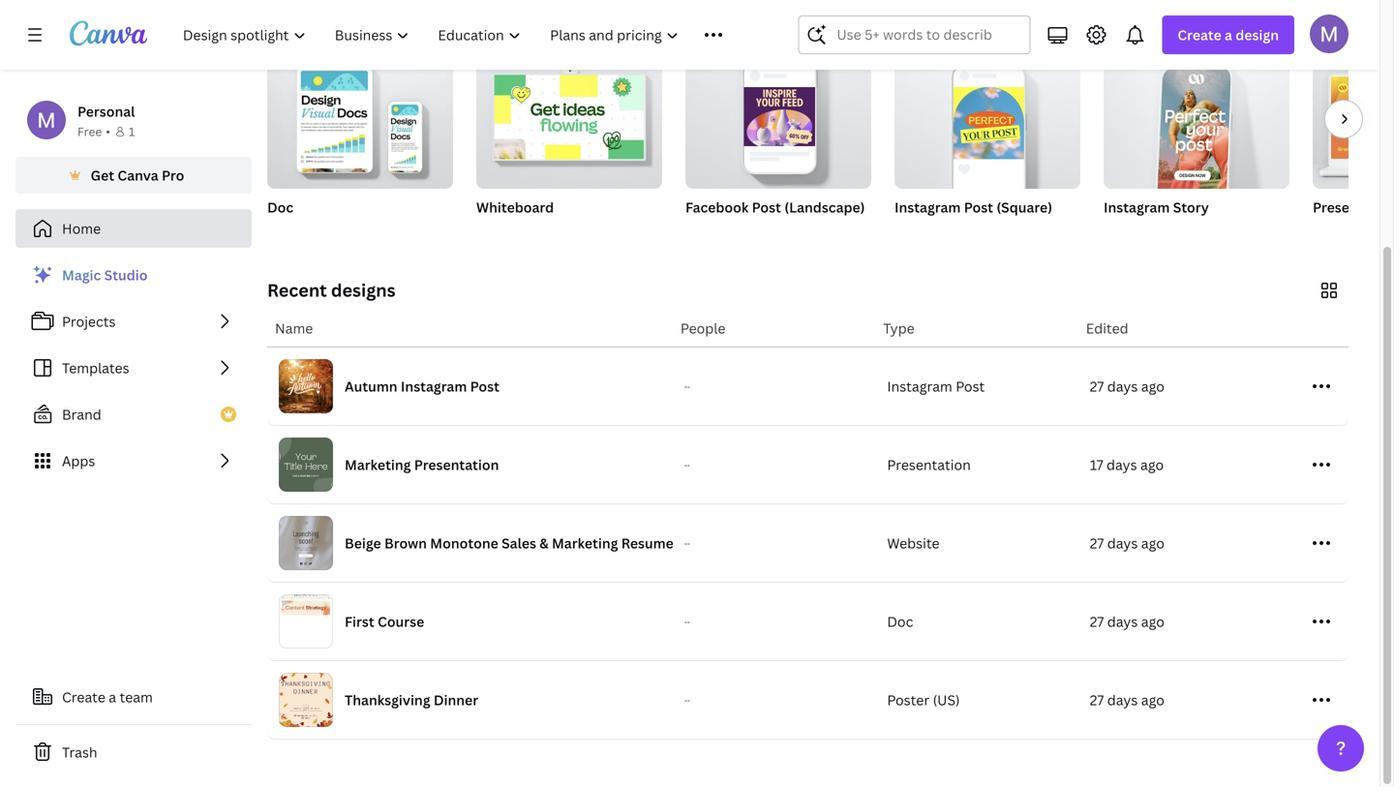 Task type: vqa. For each thing, say whether or not it's contained in the screenshot.


Task type: locate. For each thing, give the bounding box(es) containing it.
instagram post (square)
[[895, 198, 1053, 217]]

4 27 days ago from the top
[[1091, 691, 1165, 710]]

days for doc
[[1108, 613, 1139, 631]]

website
[[677, 534, 730, 553], [888, 534, 940, 553]]

3 days from the top
[[1108, 534, 1139, 553]]

1 vertical spatial doc
[[888, 613, 914, 631]]

a for team
[[109, 688, 116, 707]]

group for instagram post (square)
[[895, 42, 1081, 189]]

3 ago from the top
[[1142, 534, 1165, 553]]

thanksgiving dinner
[[345, 691, 479, 710]]

1
[[129, 124, 135, 139]]

1 horizontal spatial a
[[1225, 26, 1233, 44]]

presentation down instagram post
[[888, 456, 971, 474]]

marketing right &
[[552, 534, 618, 553]]

2 days from the top
[[1107, 456, 1138, 474]]

5 ago from the top
[[1142, 691, 1165, 710]]

27 for instagram post
[[1091, 377, 1105, 396]]

canva
[[118, 166, 159, 185]]

list
[[15, 256, 252, 480]]

doc up the poster
[[888, 613, 914, 631]]

2 -- from the top
[[685, 460, 691, 470]]

marketing presentation
[[345, 456, 499, 474]]

group
[[267, 42, 453, 189], [477, 42, 663, 189], [686, 42, 872, 189], [895, 42, 1081, 189], [1104, 42, 1290, 200], [1314, 49, 1395, 189]]

27 days ago
[[1091, 377, 1165, 396], [1091, 534, 1165, 553], [1091, 613, 1165, 631], [1091, 691, 1165, 710]]

magic
[[62, 266, 101, 284]]

create inside dropdown button
[[1178, 26, 1222, 44]]

4 ago from the top
[[1142, 613, 1165, 631]]

instagram
[[895, 198, 961, 217], [1104, 198, 1171, 217], [401, 377, 467, 396], [888, 377, 953, 396]]

a left "design"
[[1225, 26, 1233, 44]]

instagram for instagram post
[[888, 377, 953, 396]]

doc up "recent"
[[267, 198, 294, 217]]

autumn instagram post
[[345, 377, 500, 396]]

1 horizontal spatial website
[[888, 534, 940, 553]]

create left "design"
[[1178, 26, 1222, 44]]

27 for poster (us)
[[1091, 691, 1105, 710]]

-
[[685, 381, 688, 392], [688, 381, 691, 392], [685, 460, 688, 470], [688, 460, 691, 470], [685, 538, 688, 549], [688, 538, 691, 549], [685, 617, 688, 627], [688, 617, 691, 627], [685, 695, 688, 706], [688, 695, 691, 706]]

4 days from the top
[[1108, 613, 1139, 631]]

0 horizontal spatial doc
[[267, 198, 294, 217]]

instagram story group
[[1104, 42, 1290, 241]]

to
[[402, 10, 421, 34]]

dinner
[[434, 691, 479, 710]]

studio
[[104, 266, 148, 284]]

1 horizontal spatial marketing
[[552, 534, 618, 553]]

presentation for presentation 1920 × 1080 px
[[1314, 198, 1395, 217]]

magic studio
[[62, 266, 148, 284]]

magic studio link
[[15, 256, 252, 294]]

sales
[[502, 534, 537, 553]]

27 days ago for website
[[1091, 534, 1165, 553]]

0 vertical spatial marketing
[[345, 456, 411, 474]]

-- for thanksgiving dinner
[[685, 695, 691, 706]]

1 ago from the top
[[1142, 377, 1165, 396]]

resume
[[622, 534, 674, 553]]

presentation (16:9) group
[[1314, 49, 1395, 241]]

thanksgiving
[[345, 691, 431, 710]]

first course
[[345, 613, 425, 631]]

a left the team
[[109, 688, 116, 707]]

--
[[685, 381, 691, 392], [685, 460, 691, 470], [685, 538, 691, 549], [685, 617, 691, 627], [685, 695, 691, 706]]

whiteboard
[[477, 198, 554, 217]]

create inside button
[[62, 688, 105, 707]]

-- for marketing presentation
[[685, 460, 691, 470]]

create a design
[[1178, 26, 1280, 44]]

0 horizontal spatial a
[[109, 688, 116, 707]]

marketing down autumn
[[345, 456, 411, 474]]

3 -- from the top
[[685, 538, 691, 549]]

days
[[1108, 377, 1139, 396], [1107, 456, 1138, 474], [1108, 534, 1139, 553], [1108, 613, 1139, 631], [1108, 691, 1139, 710]]

4 27 from the top
[[1091, 691, 1105, 710]]

None search field
[[799, 15, 1031, 54]]

instagram for instagram post (square)
[[895, 198, 961, 217]]

apps
[[62, 452, 95, 470]]

px
[[1385, 223, 1395, 239]]

try...
[[425, 10, 463, 34]]

0 vertical spatial doc
[[267, 198, 294, 217]]

personal
[[77, 102, 135, 121]]

2 horizontal spatial presentation
[[1314, 198, 1395, 217]]

2 27 from the top
[[1091, 534, 1105, 553]]

create a design button
[[1163, 15, 1295, 54]]

brand link
[[15, 395, 252, 434]]

1 days from the top
[[1108, 377, 1139, 396]]

27 for doc
[[1091, 613, 1105, 631]]

(us)
[[933, 691, 961, 710]]

27 days ago for doc
[[1091, 613, 1165, 631]]

doc inside group
[[267, 198, 294, 217]]

ago for doc
[[1142, 613, 1165, 631]]

1 -- from the top
[[685, 381, 691, 392]]

days for presentation
[[1107, 456, 1138, 474]]

1 vertical spatial a
[[109, 688, 116, 707]]

instagram left story
[[1104, 198, 1171, 217]]

3 27 from the top
[[1091, 613, 1105, 631]]

1 horizontal spatial create
[[1178, 26, 1222, 44]]

0 horizontal spatial website
[[677, 534, 730, 553]]

1 horizontal spatial presentation
[[888, 456, 971, 474]]

instagram down type
[[888, 377, 953, 396]]

0 vertical spatial a
[[1225, 26, 1233, 44]]

days for instagram post
[[1108, 377, 1139, 396]]

create
[[1178, 26, 1222, 44], [62, 688, 105, 707]]

27 for website
[[1091, 534, 1105, 553]]

0 horizontal spatial marketing
[[345, 456, 411, 474]]

whiteboard group
[[477, 42, 663, 241]]

•
[[106, 124, 110, 139]]

instagram story
[[1104, 198, 1210, 217]]

presentation up "×"
[[1314, 198, 1395, 217]]

27
[[1091, 377, 1105, 396], [1091, 534, 1105, 553], [1091, 613, 1105, 631], [1091, 691, 1105, 710]]

a inside button
[[109, 688, 116, 707]]

post
[[752, 198, 782, 217], [965, 198, 994, 217], [470, 377, 500, 396], [956, 377, 985, 396]]

5 -- from the top
[[685, 695, 691, 706]]

designs
[[331, 279, 396, 302]]

a
[[1225, 26, 1233, 44], [109, 688, 116, 707]]

presentation
[[1314, 198, 1395, 217], [414, 456, 499, 474], [888, 456, 971, 474]]

1 vertical spatial create
[[62, 688, 105, 707]]

17
[[1091, 456, 1104, 474]]

2 ago from the top
[[1141, 456, 1164, 474]]

free
[[77, 124, 102, 139]]

create left the team
[[62, 688, 105, 707]]

instagram post
[[888, 377, 985, 396]]

4 -- from the top
[[685, 617, 691, 627]]

5 days from the top
[[1108, 691, 1139, 710]]

0 horizontal spatial create
[[62, 688, 105, 707]]

facebook post (landscape) group
[[686, 42, 872, 241]]

1 27 from the top
[[1091, 377, 1105, 396]]

0 vertical spatial create
[[1178, 26, 1222, 44]]

top level navigation element
[[170, 15, 752, 54], [170, 15, 752, 54]]

ago for presentation
[[1141, 456, 1164, 474]]

marketing
[[345, 456, 411, 474], [552, 534, 618, 553]]

home
[[62, 219, 101, 238]]

ago
[[1142, 377, 1165, 396], [1141, 456, 1164, 474], [1142, 534, 1165, 553], [1142, 613, 1165, 631], [1142, 691, 1165, 710]]

2 27 days ago from the top
[[1091, 534, 1165, 553]]

brand
[[62, 405, 102, 424]]

instagram left the (square)
[[895, 198, 961, 217]]

doc
[[267, 198, 294, 217], [888, 613, 914, 631]]

presentation up monotone
[[414, 456, 499, 474]]

pro
[[162, 166, 184, 185]]

a inside dropdown button
[[1225, 26, 1233, 44]]

post for facebook post (landscape)
[[752, 198, 782, 217]]

3 27 days ago from the top
[[1091, 613, 1165, 631]]

1 27 days ago from the top
[[1091, 377, 1165, 396]]



Task type: describe. For each thing, give the bounding box(es) containing it.
might
[[303, 10, 353, 34]]

get canva pro
[[91, 166, 184, 185]]

create for create a design
[[1178, 26, 1222, 44]]

you
[[267, 10, 299, 34]]

1 horizontal spatial doc
[[888, 613, 914, 631]]

group for doc
[[267, 42, 453, 189]]

name
[[275, 319, 313, 338]]

days for poster (us)
[[1108, 691, 1139, 710]]

2 website from the left
[[888, 534, 940, 553]]

create a team button
[[15, 678, 252, 717]]

(square)
[[997, 198, 1053, 217]]

1080
[[1353, 223, 1382, 239]]

projects link
[[15, 302, 252, 341]]

presentation for presentation
[[888, 456, 971, 474]]

17 days ago
[[1091, 456, 1164, 474]]

group for facebook post (landscape)
[[686, 42, 872, 189]]

first
[[345, 613, 375, 631]]

27 days ago for poster (us)
[[1091, 691, 1165, 710]]

course
[[378, 613, 425, 631]]

instagram post (square) group
[[895, 42, 1081, 241]]

create for create a team
[[62, 688, 105, 707]]

beige
[[345, 534, 381, 553]]

list containing magic studio
[[15, 256, 252, 480]]

ago for website
[[1142, 534, 1165, 553]]

edited
[[1087, 319, 1129, 338]]

facebook post (landscape)
[[686, 198, 866, 217]]

&
[[540, 534, 549, 553]]

maria williams image
[[1311, 14, 1349, 53]]

days for website
[[1108, 534, 1139, 553]]

autumn
[[345, 377, 398, 396]]

poster
[[888, 691, 930, 710]]

facebook
[[686, 198, 749, 217]]

a for design
[[1225, 26, 1233, 44]]

doc group
[[267, 42, 453, 241]]

27 days ago for instagram post
[[1091, 377, 1165, 396]]

get
[[91, 166, 114, 185]]

create a team
[[62, 688, 153, 707]]

people
[[681, 319, 726, 338]]

1 vertical spatial marketing
[[552, 534, 618, 553]]

ago for poster (us)
[[1142, 691, 1165, 710]]

poster (us)
[[888, 691, 961, 710]]

1920
[[1314, 223, 1341, 239]]

apps link
[[15, 442, 252, 480]]

ago for instagram post
[[1142, 377, 1165, 396]]

you might want to try...
[[267, 10, 463, 34]]

free •
[[77, 124, 110, 139]]

-- for first course
[[685, 617, 691, 627]]

group for whiteboard
[[477, 42, 663, 189]]

Search search field
[[837, 16, 992, 53]]

post for instagram post (square)
[[965, 198, 994, 217]]

beige brown monotone sales & marketing resume website
[[345, 534, 730, 553]]

(landscape)
[[785, 198, 866, 217]]

trash
[[62, 743, 97, 762]]

-- for beige brown monotone sales & marketing resume website
[[685, 538, 691, 549]]

instagram right autumn
[[401, 377, 467, 396]]

type
[[884, 319, 915, 338]]

recent designs
[[267, 279, 396, 302]]

templates link
[[15, 349, 252, 387]]

instagram for instagram story
[[1104, 198, 1171, 217]]

story
[[1174, 198, 1210, 217]]

0 horizontal spatial presentation
[[414, 456, 499, 474]]

-- for autumn instagram post
[[685, 381, 691, 392]]

home link
[[15, 209, 252, 248]]

team
[[120, 688, 153, 707]]

presentation 1920 × 1080 px
[[1314, 198, 1395, 239]]

trash link
[[15, 733, 252, 772]]

brown
[[385, 534, 427, 553]]

projects
[[62, 312, 116, 331]]

1 website from the left
[[677, 534, 730, 553]]

templates
[[62, 359, 129, 377]]

recent
[[267, 279, 327, 302]]

post for instagram post
[[956, 377, 985, 396]]

want
[[357, 10, 398, 34]]

design
[[1236, 26, 1280, 44]]

get canva pro button
[[15, 157, 252, 194]]

×
[[1344, 223, 1350, 239]]

monotone
[[430, 534, 499, 553]]



